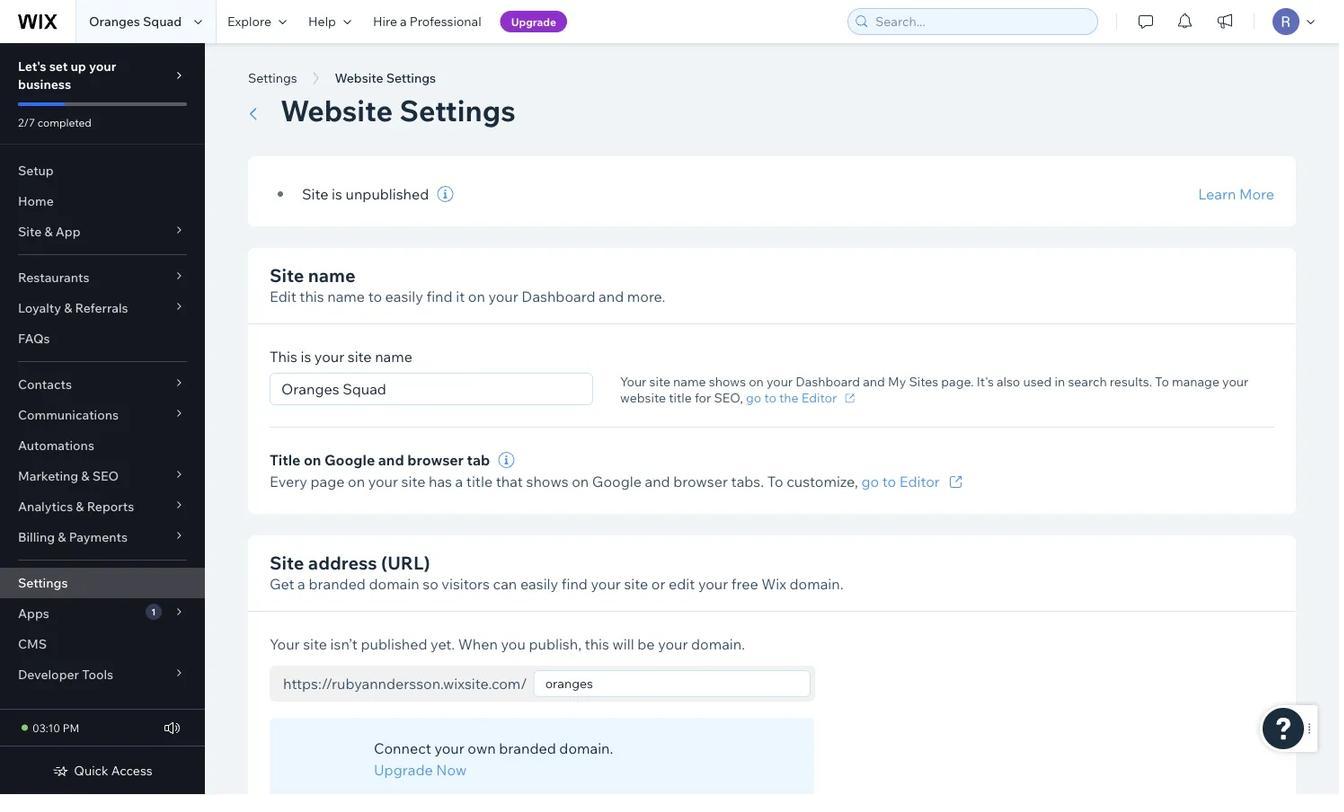 Task type: describe. For each thing, give the bounding box(es) containing it.
& for loyalty
[[64, 300, 72, 316]]

seo
[[92, 468, 119, 484]]

hire
[[373, 13, 397, 29]]

go for go to editor
[[862, 473, 879, 491]]

Search... field
[[870, 9, 1092, 34]]

and left tab
[[378, 451, 404, 469]]

the
[[779, 390, 799, 406]]

published
[[361, 635, 427, 653]]

on right page
[[348, 473, 365, 491]]

publish,
[[529, 635, 582, 653]]

your inside connect your own branded domain. upgrade now
[[435, 740, 464, 758]]

this inside site name edit this name to easily find it on your dashboard and more.
[[300, 288, 324, 306]]

apps
[[18, 606, 49, 622]]

your site name shows on your dashboard and my sites page. it's also used in search results. to manage your website title for seo,
[[620, 373, 1249, 406]]

settings down website settings button
[[399, 92, 516, 129]]

is for this
[[301, 348, 311, 366]]

app
[[56, 224, 81, 240]]

0 horizontal spatial browser
[[407, 451, 464, 469]]

easily inside site address (url) get a branded domain so visitors can easily find your site or edit your free wix domain.
[[520, 575, 558, 593]]

domain
[[369, 575, 419, 593]]

name inside your site name shows on your dashboard and my sites page. it's also used in search results. to manage your website title for seo,
[[673, 373, 706, 389]]

upgrade now link
[[374, 760, 467, 781]]

will
[[613, 635, 634, 653]]

go to editor link
[[862, 471, 967, 493]]

loyalty
[[18, 300, 61, 316]]

faqs link
[[0, 324, 205, 354]]

your right "be"
[[658, 635, 688, 653]]

page
[[310, 473, 345, 491]]

referrals
[[75, 300, 128, 316]]

your site isn't published yet. when you publish, this will be your domain.
[[270, 635, 745, 653]]

(url)
[[381, 551, 430, 574]]

every
[[270, 473, 307, 491]]

1 vertical spatial domain.
[[691, 635, 745, 653]]

pm
[[63, 721, 79, 735]]

1 vertical spatial browser
[[673, 473, 728, 491]]

learn
[[1198, 185, 1236, 203]]

contacts button
[[0, 369, 205, 400]]

and down the 'website'
[[645, 473, 670, 491]]

branded inside site address (url) get a branded domain so visitors can easily find your site or edit your free wix domain.
[[309, 575, 366, 593]]

set
[[49, 58, 68, 74]]

a inside site address (url) get a branded domain so visitors can easily find your site or edit your free wix domain.
[[298, 575, 305, 593]]

also
[[997, 373, 1020, 389]]

page.
[[941, 373, 974, 389]]

tab
[[467, 451, 490, 469]]

tabs.
[[731, 473, 764, 491]]

so
[[423, 575, 438, 593]]

restaurants button
[[0, 262, 205, 293]]

edit
[[669, 575, 695, 593]]

wix
[[762, 575, 786, 593]]

on inside site name edit this name to easily find it on your dashboard and more.
[[468, 288, 485, 306]]

analytics & reports
[[18, 499, 134, 515]]

site left isn't
[[303, 635, 327, 653]]

https://rubyanndersson.wixsite.com/
[[283, 675, 527, 693]]

on right that
[[572, 473, 589, 491]]

1 vertical spatial this
[[585, 635, 609, 653]]

domain. inside site address (url) get a branded domain so visitors can easily find your site or edit your free wix domain.
[[790, 575, 844, 593]]

1 horizontal spatial google
[[592, 473, 642, 491]]

let's
[[18, 58, 46, 74]]

go to the editor
[[746, 390, 837, 406]]

oranges
[[89, 13, 140, 29]]

settings link
[[0, 568, 205, 599]]

site inside site address (url) get a branded domain so visitors can easily find your site or edit your free wix domain.
[[624, 575, 648, 593]]

cms
[[18, 636, 47, 652]]

loyalty & referrals
[[18, 300, 128, 316]]

1 vertical spatial shows
[[526, 473, 569, 491]]

business
[[18, 76, 71, 92]]

connect your own branded domain. upgrade now
[[374, 740, 613, 779]]

connect
[[374, 740, 431, 758]]

2/7
[[18, 116, 35, 129]]

& for marketing
[[81, 468, 89, 484]]

it's
[[977, 373, 994, 389]]

developer tools
[[18, 667, 113, 683]]

has
[[429, 473, 452, 491]]

is for site
[[332, 185, 342, 203]]

home link
[[0, 186, 205, 217]]

find inside site address (url) get a branded domain so visitors can easily find your site or edit your free wix domain.
[[562, 575, 588, 593]]

website
[[620, 390, 666, 406]]

go to editor
[[862, 473, 940, 491]]

up
[[71, 58, 86, 74]]

dashboard inside site name edit this name to easily find it on your dashboard and more.
[[522, 288, 595, 306]]

& for billing
[[58, 529, 66, 545]]

website settings inside website settings button
[[335, 70, 436, 86]]

explore
[[227, 13, 271, 29]]

2/7 completed
[[18, 116, 92, 129]]

manage
[[1172, 373, 1220, 389]]

customize,
[[787, 473, 858, 491]]

edit
[[270, 288, 296, 306]]

easily inside site name edit this name to easily find it on your dashboard and more.
[[385, 288, 423, 306]]

your left or
[[591, 575, 621, 593]]

to customize,
[[767, 473, 862, 491]]

seo,
[[714, 390, 743, 406]]

oranges squad
[[89, 13, 182, 29]]

on inside your site name shows on your dashboard and my sites page. it's also used in search results. to manage your website title for seo,
[[749, 373, 764, 389]]

and inside your site name shows on your dashboard and my sites page. it's also used in search results. to manage your website title for seo,
[[863, 373, 885, 389]]

be
[[638, 635, 655, 653]]

marketing
[[18, 468, 78, 484]]

hire a professional link
[[362, 0, 492, 43]]

or
[[651, 575, 666, 593]]

setup
[[18, 163, 54, 178]]

your up the
[[767, 373, 793, 389]]

access
[[111, 763, 152, 779]]

settings inside sidebar element
[[18, 575, 68, 591]]

upgrade button
[[500, 11, 567, 32]]

home
[[18, 193, 54, 209]]

site for &
[[18, 224, 42, 240]]

communications
[[18, 407, 119, 423]]

upgrade inside connect your own branded domain. upgrade now
[[374, 761, 433, 779]]

editor inside "link"
[[802, 390, 837, 406]]

site for is
[[302, 185, 329, 203]]

own
[[468, 740, 496, 758]]

contacts
[[18, 377, 72, 392]]

find inside site name edit this name to easily find it on your dashboard and more.
[[427, 288, 453, 306]]

domain. inside connect your own branded domain. upgrade now
[[559, 740, 613, 758]]



Task type: vqa. For each thing, say whether or not it's contained in the screenshot.
Search for tools, apps, help & more... field
no



Task type: locate. For each thing, give the bounding box(es) containing it.
site up get
[[270, 551, 304, 574]]

title
[[270, 451, 301, 469]]

your up the 'website'
[[620, 373, 647, 389]]

go to the editor link
[[746, 390, 859, 406]]

& left seo
[[81, 468, 89, 484]]

your
[[620, 373, 647, 389], [270, 635, 300, 653]]

settings up apps
[[18, 575, 68, 591]]

settings down explore at the top
[[248, 70, 297, 86]]

branded right "own"
[[499, 740, 556, 758]]

find up the "publish,"
[[562, 575, 588, 593]]

developer tools button
[[0, 660, 205, 690]]

1 horizontal spatial to
[[1155, 373, 1169, 389]]

0 horizontal spatial editor
[[802, 390, 837, 406]]

& for site
[[44, 224, 53, 240]]

billing & payments button
[[0, 522, 205, 553]]

go right customize,
[[862, 473, 879, 491]]

website down hire
[[335, 70, 383, 86]]

branded
[[309, 575, 366, 593], [499, 740, 556, 758]]

website inside button
[[335, 70, 383, 86]]

search
[[1068, 373, 1107, 389]]

title on google and browser tab
[[270, 451, 490, 469]]

website down website settings button
[[280, 92, 393, 129]]

your inside your site name shows on your dashboard and my sites page. it's also used in search results. to manage your website title for seo,
[[620, 373, 647, 389]]

upgrade
[[511, 15, 556, 28], [374, 761, 433, 779]]

to inside your site name shows on your dashboard and my sites page. it's also used in search results. to manage your website title for seo,
[[1155, 373, 1169, 389]]

setup link
[[0, 156, 205, 186]]

website settings down website settings button
[[280, 92, 516, 129]]

0 horizontal spatial your
[[270, 635, 300, 653]]

this
[[270, 348, 297, 366]]

site up the 'website'
[[649, 373, 671, 389]]

site
[[302, 185, 329, 203], [18, 224, 42, 240], [270, 264, 304, 286], [270, 551, 304, 574]]

help button
[[298, 0, 362, 43]]

sites
[[909, 373, 939, 389]]

go right the seo,
[[746, 390, 762, 406]]

cms link
[[0, 629, 205, 660]]

0 vertical spatial google
[[325, 451, 375, 469]]

website
[[335, 70, 383, 86], [280, 92, 393, 129]]

1 vertical spatial find
[[562, 575, 588, 593]]

title down tab
[[466, 473, 493, 491]]

to right customize,
[[882, 473, 896, 491]]

1 vertical spatial dashboard
[[796, 373, 860, 389]]

editor
[[802, 390, 837, 406], [900, 473, 940, 491]]

restaurants
[[18, 270, 89, 285]]

1 horizontal spatial domain.
[[691, 635, 745, 653]]

0 vertical spatial title
[[669, 390, 692, 406]]

dashboard left more.
[[522, 288, 595, 306]]

1 horizontal spatial this
[[585, 635, 609, 653]]

site
[[348, 348, 372, 366], [649, 373, 671, 389], [401, 473, 426, 491], [624, 575, 648, 593], [303, 635, 327, 653]]

your for your site isn't published yet. when you publish, this will be your domain.
[[270, 635, 300, 653]]

dashboard
[[522, 288, 595, 306], [796, 373, 860, 389]]

& for analytics
[[76, 499, 84, 515]]

browser left tabs.
[[673, 473, 728, 491]]

to
[[1155, 373, 1169, 389], [767, 473, 784, 491]]

completed
[[38, 116, 92, 129]]

settings down 'hire a professional' link
[[386, 70, 436, 86]]

website settings down hire
[[335, 70, 436, 86]]

billing
[[18, 529, 55, 545]]

1 vertical spatial a
[[455, 473, 463, 491]]

0 horizontal spatial title
[[466, 473, 493, 491]]

you
[[501, 635, 526, 653]]

1 vertical spatial website settings
[[280, 92, 516, 129]]

learn more
[[1198, 185, 1275, 203]]

1 horizontal spatial find
[[562, 575, 588, 593]]

upgrade down connect
[[374, 761, 433, 779]]

1 vertical spatial to
[[764, 390, 776, 406]]

0 vertical spatial easily
[[385, 288, 423, 306]]

site & app
[[18, 224, 81, 240]]

free
[[732, 575, 758, 593]]

on up page
[[304, 451, 321, 469]]

2 vertical spatial to
[[882, 473, 896, 491]]

dashboard up the go to the editor "link"
[[796, 373, 860, 389]]

a right has
[[455, 473, 463, 491]]

0 vertical spatial dashboard
[[522, 288, 595, 306]]

unpublished
[[346, 185, 429, 203]]

to for your site name shows on your dashboard and my sites page. it's also used in search results. to manage your website title for seo,
[[764, 390, 776, 406]]

site inside site address (url) get a branded domain so visitors can easily find your site or edit your free wix domain.
[[270, 551, 304, 574]]

1 vertical spatial easily
[[520, 575, 558, 593]]

site inside your site name shows on your dashboard and my sites page. it's also used in search results. to manage your website title for seo,
[[649, 373, 671, 389]]

shows right that
[[526, 473, 569, 491]]

1 horizontal spatial title
[[669, 390, 692, 406]]

& right billing
[[58, 529, 66, 545]]

your right manage
[[1223, 373, 1249, 389]]

1 vertical spatial branded
[[499, 740, 556, 758]]

your right this
[[314, 348, 344, 366]]

0 vertical spatial go
[[746, 390, 762, 406]]

0 vertical spatial a
[[400, 13, 407, 29]]

analytics
[[18, 499, 73, 515]]

0 vertical spatial editor
[[802, 390, 837, 406]]

2 vertical spatial a
[[298, 575, 305, 593]]

site for name
[[270, 264, 304, 286]]

0 horizontal spatial go
[[746, 390, 762, 406]]

marketing & seo
[[18, 468, 119, 484]]

your right it on the top of the page
[[488, 288, 518, 306]]

1 vertical spatial editor
[[900, 473, 940, 491]]

0 horizontal spatial a
[[298, 575, 305, 593]]

yet.
[[431, 635, 455, 653]]

title left for
[[669, 390, 692, 406]]

2 horizontal spatial a
[[455, 473, 463, 491]]

payments
[[69, 529, 128, 545]]

find left it on the top of the page
[[427, 288, 453, 306]]

None field
[[276, 374, 587, 404], [540, 671, 804, 697], [276, 374, 587, 404], [540, 671, 804, 697]]

0 horizontal spatial domain.
[[559, 740, 613, 758]]

to inside site name edit this name to easily find it on your dashboard and more.
[[368, 288, 382, 306]]

loyalty & referrals button
[[0, 293, 205, 324]]

your down title on google and browser tab
[[368, 473, 398, 491]]

0 horizontal spatial shows
[[526, 473, 569, 491]]

site left has
[[401, 473, 426, 491]]

easily
[[385, 288, 423, 306], [520, 575, 558, 593]]

go
[[746, 390, 762, 406], [862, 473, 879, 491]]

site inside site name edit this name to easily find it on your dashboard and more.
[[270, 264, 304, 286]]

0 horizontal spatial branded
[[309, 575, 366, 593]]

0 vertical spatial to
[[1155, 373, 1169, 389]]

site up edit
[[270, 264, 304, 286]]

is left unpublished
[[332, 185, 342, 203]]

& left reports
[[76, 499, 84, 515]]

0 horizontal spatial google
[[325, 451, 375, 469]]

every page on your site has a title that shows on google and browser tabs.
[[270, 473, 767, 491]]

1 horizontal spatial easily
[[520, 575, 558, 593]]

and left my
[[863, 373, 885, 389]]

title
[[669, 390, 692, 406], [466, 473, 493, 491]]

browser up has
[[407, 451, 464, 469]]

google up page
[[325, 451, 375, 469]]

0 vertical spatial shows
[[709, 373, 746, 389]]

0 vertical spatial branded
[[309, 575, 366, 593]]

your left isn't
[[270, 635, 300, 653]]

0 vertical spatial domain.
[[790, 575, 844, 593]]

0 vertical spatial this
[[300, 288, 324, 306]]

branded inside connect your own branded domain. upgrade now
[[499, 740, 556, 758]]

and left more.
[[599, 288, 624, 306]]

1 horizontal spatial browser
[[673, 473, 728, 491]]

go inside "link"
[[746, 390, 762, 406]]

settings button
[[239, 65, 306, 92]]

to up this is your site name
[[368, 288, 382, 306]]

in
[[1055, 373, 1065, 389]]

squad
[[143, 13, 182, 29]]

1 horizontal spatial dashboard
[[796, 373, 860, 389]]

find
[[427, 288, 453, 306], [562, 575, 588, 593]]

quick access
[[74, 763, 152, 779]]

0 vertical spatial find
[[427, 288, 453, 306]]

tools
[[82, 667, 113, 683]]

1 vertical spatial google
[[592, 473, 642, 491]]

2 vertical spatial domain.
[[559, 740, 613, 758]]

site right this
[[348, 348, 372, 366]]

used
[[1023, 373, 1052, 389]]

2 horizontal spatial to
[[882, 473, 896, 491]]

learn more button
[[1198, 183, 1275, 205]]

0 vertical spatial to
[[368, 288, 382, 306]]

0 vertical spatial website settings
[[335, 70, 436, 86]]

site inside dropdown button
[[18, 224, 42, 240]]

1 vertical spatial website
[[280, 92, 393, 129]]

0 horizontal spatial this
[[300, 288, 324, 306]]

0 horizontal spatial is
[[301, 348, 311, 366]]

1 horizontal spatial editor
[[900, 473, 940, 491]]

communications button
[[0, 400, 205, 431]]

2 horizontal spatial domain.
[[790, 575, 844, 593]]

your right "up" at left
[[89, 58, 116, 74]]

now
[[436, 761, 467, 779]]

dashboard inside your site name shows on your dashboard and my sites page. it's also used in search results. to manage your website title for seo,
[[796, 373, 860, 389]]

your up now
[[435, 740, 464, 758]]

your right edit
[[698, 575, 728, 593]]

1 horizontal spatial is
[[332, 185, 342, 203]]

automations
[[18, 438, 94, 453]]

to right tabs.
[[767, 473, 784, 491]]

1 vertical spatial to
[[767, 473, 784, 491]]

your for your site name shows on your dashboard and my sites page. it's also used in search results. to manage your website title for seo,
[[620, 373, 647, 389]]

1 vertical spatial go
[[862, 473, 879, 491]]

0 vertical spatial browser
[[407, 451, 464, 469]]

0 horizontal spatial dashboard
[[522, 288, 595, 306]]

address
[[308, 551, 377, 574]]

easily left it on the top of the page
[[385, 288, 423, 306]]

my
[[888, 373, 906, 389]]

& right loyalty
[[64, 300, 72, 316]]

0 horizontal spatial upgrade
[[374, 761, 433, 779]]

a right hire
[[400, 13, 407, 29]]

&
[[44, 224, 53, 240], [64, 300, 72, 316], [81, 468, 89, 484], [76, 499, 84, 515], [58, 529, 66, 545]]

0 vertical spatial is
[[332, 185, 342, 203]]

on right it on the top of the page
[[468, 288, 485, 306]]

site for address
[[270, 551, 304, 574]]

marketing & seo button
[[0, 461, 205, 492]]

more
[[1240, 185, 1275, 203]]

name
[[308, 264, 356, 286], [327, 288, 365, 306], [375, 348, 413, 366], [673, 373, 706, 389]]

easily right can
[[520, 575, 558, 593]]

03:10
[[32, 721, 60, 735]]

0 vertical spatial upgrade
[[511, 15, 556, 28]]

is right this
[[301, 348, 311, 366]]

to left the
[[764, 390, 776, 406]]

more.
[[627, 288, 665, 306]]

google down the 'website'
[[592, 473, 642, 491]]

1 horizontal spatial a
[[400, 13, 407, 29]]

1 vertical spatial upgrade
[[374, 761, 433, 779]]

your inside let's set up your business
[[89, 58, 116, 74]]

go for go to the editor
[[746, 390, 762, 406]]

that
[[496, 473, 523, 491]]

on up go to the editor
[[749, 373, 764, 389]]

website settings button
[[326, 65, 445, 92]]

0 horizontal spatial to
[[767, 473, 784, 491]]

to right results.
[[1155, 373, 1169, 389]]

1 vertical spatial your
[[270, 635, 300, 653]]

site left or
[[624, 575, 648, 593]]

a right get
[[298, 575, 305, 593]]

shows up the seo,
[[709, 373, 746, 389]]

1 horizontal spatial to
[[764, 390, 776, 406]]

sidebar element
[[0, 43, 205, 795]]

and inside site name edit this name to easily find it on your dashboard and more.
[[599, 288, 624, 306]]

this
[[300, 288, 324, 306], [585, 635, 609, 653]]

shows
[[709, 373, 746, 389], [526, 473, 569, 491]]

site address (url) get a branded domain so visitors can easily find your site or edit your free wix domain.
[[270, 551, 844, 593]]

this right edit
[[300, 288, 324, 306]]

faqs
[[18, 331, 50, 347]]

0 vertical spatial website
[[335, 70, 383, 86]]

0 vertical spatial your
[[620, 373, 647, 389]]

to inside the go to the editor "link"
[[764, 390, 776, 406]]

site left unpublished
[[302, 185, 329, 203]]

your
[[89, 58, 116, 74], [488, 288, 518, 306], [314, 348, 344, 366], [767, 373, 793, 389], [1223, 373, 1249, 389], [368, 473, 398, 491], [591, 575, 621, 593], [698, 575, 728, 593], [658, 635, 688, 653], [435, 740, 464, 758]]

1 horizontal spatial go
[[862, 473, 879, 491]]

this left will
[[585, 635, 609, 653]]

developer
[[18, 667, 79, 683]]

branded down address
[[309, 575, 366, 593]]

0 horizontal spatial find
[[427, 288, 453, 306]]

upgrade right professional
[[511, 15, 556, 28]]

google
[[325, 451, 375, 469], [592, 473, 642, 491]]

shows inside your site name shows on your dashboard and my sites page. it's also used in search results. to manage your website title for seo,
[[709, 373, 746, 389]]

1 horizontal spatial shows
[[709, 373, 746, 389]]

0 horizontal spatial easily
[[385, 288, 423, 306]]

upgrade inside button
[[511, 15, 556, 28]]

to inside go to editor link
[[882, 473, 896, 491]]

to for to customize,
[[882, 473, 896, 491]]

settings
[[248, 70, 297, 86], [386, 70, 436, 86], [399, 92, 516, 129], [18, 575, 68, 591]]

title inside your site name shows on your dashboard and my sites page. it's also used in search results. to manage your website title for seo,
[[669, 390, 692, 406]]

your inside site name edit this name to easily find it on your dashboard and more.
[[488, 288, 518, 306]]

1 vertical spatial title
[[466, 473, 493, 491]]

1 horizontal spatial branded
[[499, 740, 556, 758]]

1 vertical spatial is
[[301, 348, 311, 366]]

& left the app
[[44, 224, 53, 240]]

can
[[493, 575, 517, 593]]

1 horizontal spatial your
[[620, 373, 647, 389]]

site down home
[[18, 224, 42, 240]]

1 horizontal spatial upgrade
[[511, 15, 556, 28]]

let's set up your business
[[18, 58, 116, 92]]

site name edit this name to easily find it on your dashboard and more.
[[270, 264, 665, 306]]

0 horizontal spatial to
[[368, 288, 382, 306]]

when
[[458, 635, 498, 653]]

03:10 pm
[[32, 721, 79, 735]]



